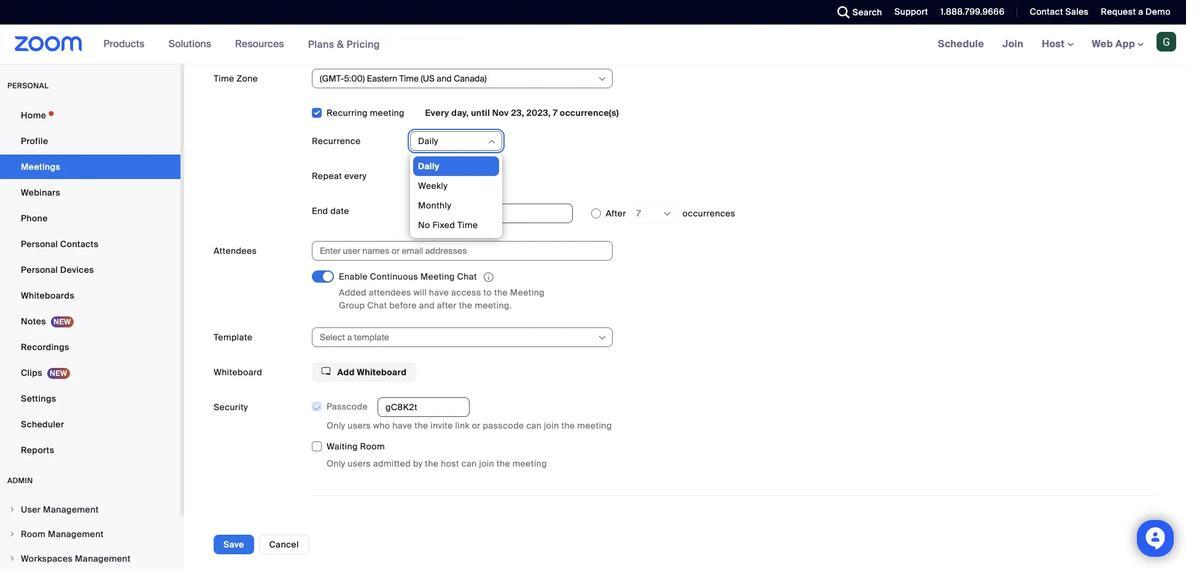 Task type: locate. For each thing, give the bounding box(es) containing it.
1 vertical spatial daily
[[418, 161, 440, 172]]

none text field inside the security group
[[378, 398, 470, 418]]

chat down attendees
[[367, 300, 387, 312]]

meeting right to
[[510, 288, 545, 299]]

host
[[441, 459, 459, 470]]

2 daily from the top
[[418, 161, 440, 172]]

management down 'room management' menu item at the left of page
[[75, 554, 131, 565]]

the
[[494, 288, 508, 299], [459, 300, 473, 312], [415, 421, 428, 432], [562, 421, 575, 432], [425, 459, 439, 470], [497, 459, 510, 470]]

upgrade now link
[[399, 33, 459, 44]]

2 personal from the top
[[21, 265, 58, 276]]

room management
[[21, 529, 104, 540]]

host
[[1042, 37, 1068, 50]]

0 vertical spatial only
[[327, 421, 345, 432]]

passcode
[[483, 421, 524, 432]]

time right the fixed
[[458, 220, 478, 231]]

time left the 'zone'
[[214, 73, 234, 84]]

or
[[472, 421, 481, 432]]

1 vertical spatial users
[[348, 459, 371, 470]]

list box
[[413, 157, 499, 235]]

2 vertical spatial can
[[462, 459, 477, 470]]

1 vertical spatial room
[[21, 529, 46, 540]]

users up waiting room
[[348, 421, 371, 432]]

management up room management
[[43, 505, 99, 516]]

0 horizontal spatial whiteboard
[[214, 367, 262, 378]]

join
[[1003, 37, 1024, 50]]

chat up access on the bottom of the page
[[457, 271, 477, 282]]

management for workspaces management
[[75, 554, 131, 565]]

users
[[348, 421, 371, 432], [348, 459, 371, 470]]

end date
[[312, 206, 349, 217]]

plans
[[308, 38, 334, 51]]

1 horizontal spatial show options image
[[663, 209, 672, 219]]

right image inside workspaces management menu item
[[9, 556, 16, 563]]

2 users from the top
[[348, 459, 371, 470]]

1 right image from the top
[[9, 531, 16, 539]]

1 vertical spatial personal
[[21, 265, 58, 276]]

0 vertical spatial show options image
[[663, 209, 672, 219]]

users down waiting room
[[348, 459, 371, 470]]

1 vertical spatial meeting.
[[475, 300, 512, 312]]

only up the waiting
[[327, 421, 345, 432]]

1 horizontal spatial join
[[544, 421, 559, 432]]

2 horizontal spatial meeting
[[577, 421, 612, 432]]

have
[[429, 288, 449, 299], [393, 421, 412, 432]]

1 users from the top
[[348, 421, 371, 432]]

added attendees will have access to the meeting group chat before and after the meeting.
[[339, 288, 545, 312]]

notes link
[[0, 310, 181, 334]]

1 vertical spatial meeting
[[577, 421, 612, 432]]

management inside menu item
[[75, 554, 131, 565]]

settings
[[21, 394, 56, 405]]

link
[[455, 421, 470, 432]]

1 vertical spatial management
[[48, 529, 104, 540]]

end date option group
[[410, 201, 1157, 226]]

only down the waiting
[[327, 459, 345, 470]]

1 vertical spatial can
[[527, 421, 542, 432]]

2 right image from the top
[[9, 556, 16, 563]]

1 personal from the top
[[21, 239, 58, 250]]

right image inside 'room management' menu item
[[9, 531, 16, 539]]

personal up whiteboards
[[21, 265, 58, 276]]

right image down right icon
[[9, 531, 16, 539]]

search button
[[828, 0, 886, 25]]

user
[[21, 505, 41, 516]]

1 horizontal spatial have
[[429, 288, 449, 299]]

7 right the after
[[637, 208, 641, 219]]

meeting
[[421, 271, 455, 282], [510, 288, 545, 299]]

before
[[389, 300, 417, 312]]

meeting. right per
[[534, 20, 571, 31]]

cancel
[[269, 540, 299, 551]]

7
[[553, 107, 558, 119], [637, 208, 641, 219]]

2 horizontal spatial can
[[527, 421, 542, 432]]

only
[[327, 421, 345, 432], [327, 459, 345, 470]]

2 vertical spatial management
[[75, 554, 131, 565]]

template
[[214, 332, 253, 343]]

contact sales link
[[1021, 0, 1092, 25], [1030, 6, 1089, 17]]

daily up weekly
[[418, 161, 440, 172]]

after
[[437, 300, 457, 312]]

management
[[43, 505, 99, 516], [48, 529, 104, 540], [75, 554, 131, 565]]

0 vertical spatial room
[[360, 442, 385, 453]]

meetings
[[21, 162, 60, 173]]

minutes
[[481, 20, 515, 31]]

right image
[[9, 507, 16, 514]]

daily
[[418, 136, 439, 147], [418, 161, 440, 172]]

1 horizontal spatial 7
[[637, 208, 641, 219]]

meeting up added attendees will have access to the meeting group chat before and after the meeting.
[[421, 271, 455, 282]]

have up after
[[429, 288, 449, 299]]

0 vertical spatial meeting
[[370, 107, 405, 119]]

personal for personal contacts
[[21, 239, 58, 250]]

banner
[[0, 25, 1186, 64]]

Persistent Chat, enter email address,Enter user names or email addresses text field
[[320, 242, 594, 260]]

whiteboards link
[[0, 284, 181, 308]]

banner containing products
[[0, 25, 1186, 64]]

1 vertical spatial 7
[[637, 208, 641, 219]]

0 horizontal spatial meeting
[[370, 107, 405, 119]]

request
[[1101, 6, 1136, 17]]

have inside added attendees will have access to the meeting group chat before and after the meeting.
[[429, 288, 449, 299]]

have inside the security group
[[393, 421, 412, 432]]

time
[[214, 73, 234, 84], [458, 220, 478, 231]]

can right passcode
[[527, 421, 542, 432]]

1 vertical spatial meeting
[[510, 288, 545, 299]]

1.888.799.9666 button
[[932, 0, 1008, 25], [941, 6, 1005, 17]]

0 vertical spatial can
[[396, 20, 411, 31]]

1 horizontal spatial can
[[462, 459, 477, 470]]

None text field
[[378, 398, 470, 418]]

0 horizontal spatial room
[[21, 529, 46, 540]]

time?
[[371, 33, 394, 44]]

0 vertical spatial personal
[[21, 239, 58, 250]]

host button
[[1042, 37, 1074, 50]]

daily down the every
[[418, 136, 439, 147]]

home
[[21, 110, 46, 121]]

need
[[322, 33, 345, 44]]

&
[[337, 38, 344, 51]]

every
[[425, 107, 449, 119]]

show options image
[[598, 74, 607, 84]]

0 horizontal spatial time
[[214, 73, 234, 84]]

support link
[[886, 0, 932, 25], [895, 6, 928, 17]]

waiting
[[327, 442, 358, 453]]

1 horizontal spatial chat
[[457, 271, 477, 282]]

1 horizontal spatial meeting.
[[534, 20, 571, 31]]

personal down phone
[[21, 239, 58, 250]]

1 vertical spatial time
[[458, 220, 478, 231]]

0 vertical spatial management
[[43, 505, 99, 516]]

have for the
[[393, 421, 412, 432]]

room inside the security group
[[360, 442, 385, 453]]

whiteboards
[[21, 290, 74, 302]]

0 vertical spatial right image
[[9, 531, 16, 539]]

0 horizontal spatial show options image
[[598, 334, 607, 343]]

resources
[[235, 37, 284, 50]]

0 vertical spatial daily
[[418, 136, 439, 147]]

add whiteboard button
[[312, 363, 417, 383]]

devices
[[60, 265, 94, 276]]

will
[[414, 288, 427, 299]]

scheduler
[[21, 419, 64, 431]]

right image left workspaces
[[9, 556, 16, 563]]

have right "who"
[[393, 421, 412, 432]]

occurrence(s)
[[560, 107, 619, 119]]

1 vertical spatial chat
[[367, 300, 387, 312]]

meetings navigation
[[929, 25, 1186, 64]]

0 vertical spatial meeting
[[421, 271, 455, 282]]

0 vertical spatial time
[[214, 73, 234, 84]]

management for user management
[[43, 505, 99, 516]]

2 vertical spatial meeting
[[513, 459, 547, 470]]

2 whiteboard from the left
[[357, 367, 407, 378]]

meeting. down to
[[475, 300, 512, 312]]

1 horizontal spatial room
[[360, 442, 385, 453]]

management up the workspaces management
[[48, 529, 104, 540]]

scheduler link
[[0, 413, 181, 437]]

room down user
[[21, 529, 46, 540]]

only
[[413, 20, 430, 31]]

demo
[[1146, 6, 1171, 17]]

profile link
[[0, 129, 181, 154]]

until
[[471, 107, 490, 119]]

7 inside popup button
[[637, 208, 641, 219]]

right image
[[9, 531, 16, 539], [9, 556, 16, 563]]

1 horizontal spatial whiteboard
[[357, 367, 407, 378]]

weekly
[[418, 181, 448, 192]]

1 vertical spatial only
[[327, 459, 345, 470]]

can left only
[[396, 20, 411, 31]]

a
[[1139, 6, 1144, 17]]

enable continuous meeting chat
[[339, 271, 477, 282]]

0 horizontal spatial can
[[396, 20, 411, 31]]

join right passcode
[[544, 421, 559, 432]]

time zone
[[214, 73, 258, 84]]

whiteboard
[[214, 367, 262, 378], [357, 367, 407, 378]]

show options image
[[663, 209, 672, 219], [598, 334, 607, 343]]

0 horizontal spatial meeting
[[421, 271, 455, 282]]

1 vertical spatial right image
[[9, 556, 16, 563]]

0 vertical spatial 7
[[553, 107, 558, 119]]

0 vertical spatial chat
[[457, 271, 477, 282]]

0 vertical spatial meeting.
[[534, 20, 571, 31]]

continuous
[[370, 271, 418, 282]]

profile picture image
[[1157, 32, 1177, 52]]

have for access
[[429, 288, 449, 299]]

meeting inside "application"
[[421, 271, 455, 282]]

1 only from the top
[[327, 421, 345, 432]]

whiteboard down template
[[214, 367, 262, 378]]

whiteboard inside add whiteboard button
[[357, 367, 407, 378]]

1 vertical spatial join
[[479, 459, 494, 470]]

day(s)
[[464, 170, 489, 181]]

0 horizontal spatial have
[[393, 421, 412, 432]]

can right host
[[462, 459, 477, 470]]

room down "who"
[[360, 442, 385, 453]]

1 daily from the top
[[418, 136, 439, 147]]

0 horizontal spatial meeting.
[[475, 300, 512, 312]]

1 horizontal spatial time
[[458, 220, 478, 231]]

close image
[[785, 20, 800, 33]]

support
[[895, 6, 928, 17]]

zone
[[237, 73, 258, 84]]

join right host
[[479, 459, 494, 470]]

2023,
[[527, 107, 551, 119]]

7 right 2023,
[[553, 107, 558, 119]]

0 horizontal spatial chat
[[367, 300, 387, 312]]

0 vertical spatial users
[[348, 421, 371, 432]]

2 only from the top
[[327, 459, 345, 470]]

whiteboard right add
[[357, 367, 407, 378]]

access
[[451, 288, 481, 299]]

security
[[214, 402, 248, 413]]

no
[[418, 220, 430, 231]]

1 vertical spatial have
[[393, 421, 412, 432]]

0 vertical spatial have
[[429, 288, 449, 299]]

enable
[[339, 271, 368, 282]]

1 horizontal spatial meeting
[[510, 288, 545, 299]]

web
[[1092, 37, 1113, 50]]



Task type: vqa. For each thing, say whether or not it's contained in the screenshot.
"Your"
yes



Task type: describe. For each thing, give the bounding box(es) containing it.
reports link
[[0, 438, 181, 463]]

by
[[425, 208, 435, 219]]

1 whiteboard from the left
[[214, 367, 262, 378]]

to
[[484, 288, 492, 299]]

show options image inside end date "option group"
[[663, 209, 672, 219]]

more
[[347, 33, 369, 44]]

chat inside added attendees will have access to the meeting group chat before and after the meeting.
[[367, 300, 387, 312]]

plans & pricing
[[308, 38, 380, 51]]

learn more about enable continuous meeting chat image
[[480, 272, 497, 283]]

security group
[[311, 398, 1157, 471]]

clips
[[21, 368, 42, 379]]

every
[[344, 171, 367, 182]]

your
[[322, 20, 340, 31]]

pricing
[[347, 38, 380, 51]]

meetings link
[[0, 155, 181, 179]]

admitted
[[373, 459, 411, 470]]

only for only users who have the invite link or passcode can join the meeting
[[327, 421, 345, 432]]

invite
[[431, 421, 453, 432]]

can inside the your current plan can only support 40 minutes per meeting. need more time? upgrade now
[[396, 20, 411, 31]]

workspaces
[[21, 554, 73, 565]]

phone
[[21, 213, 48, 224]]

attendees
[[214, 246, 257, 257]]

time inside list box
[[458, 220, 478, 231]]

recurring meeting
[[327, 107, 405, 119]]

room inside 'room management' menu item
[[21, 529, 46, 540]]

repeat
[[312, 171, 342, 182]]

notes
[[21, 316, 46, 327]]

1 horizontal spatial meeting
[[513, 459, 547, 470]]

support
[[433, 20, 465, 31]]

contacts
[[60, 239, 99, 250]]

7 button
[[637, 205, 674, 223]]

admin menu menu
[[0, 499, 181, 570]]

products
[[104, 37, 145, 50]]

0 horizontal spatial join
[[479, 459, 494, 470]]

chat inside "application"
[[457, 271, 477, 282]]

personal for personal devices
[[21, 265, 58, 276]]

list box containing daily
[[413, 157, 499, 235]]

save
[[224, 540, 244, 551]]

right image for room management
[[9, 531, 16, 539]]

occurrences
[[683, 208, 736, 219]]

users for who
[[348, 421, 371, 432]]

workspaces management
[[21, 554, 131, 565]]

your current plan can only support 40 minutes per meeting. need more time? upgrade now
[[322, 20, 571, 44]]

cancel button
[[259, 536, 309, 555]]

personal
[[7, 81, 49, 91]]

upgrade
[[401, 33, 438, 44]]

users for admitted
[[348, 459, 371, 470]]

only for only users admitted by the host can join the meeting
[[327, 459, 345, 470]]

end
[[312, 206, 328, 217]]

search
[[853, 7, 883, 18]]

sales
[[1066, 6, 1089, 17]]

23,
[[511, 107, 524, 119]]

now
[[440, 33, 459, 44]]

current
[[343, 20, 373, 31]]

recordings link
[[0, 335, 181, 360]]

plan
[[375, 20, 393, 31]]

meeting. inside added attendees will have access to the meeting group chat before and after the meeting.
[[475, 300, 512, 312]]

add whiteboard
[[335, 367, 407, 378]]

monthly
[[418, 200, 452, 211]]

recordings
[[21, 342, 69, 353]]

resources button
[[235, 25, 290, 64]]

app
[[1116, 37, 1135, 50]]

product information navigation
[[94, 25, 389, 64]]

products button
[[104, 25, 150, 64]]

select meeting template text field
[[320, 329, 597, 347]]

web app
[[1092, 37, 1135, 50]]

personal menu menu
[[0, 103, 181, 464]]

zoom logo image
[[15, 36, 82, 52]]

save button
[[214, 536, 254, 555]]

daily inside list box
[[418, 161, 440, 172]]

join link
[[994, 25, 1033, 64]]

request a demo
[[1101, 6, 1171, 17]]

1 vertical spatial show options image
[[598, 334, 607, 343]]

40
[[467, 20, 479, 31]]

enable continuous meeting chat application
[[339, 271, 572, 284]]

web app button
[[1092, 37, 1144, 50]]

0 vertical spatial join
[[544, 421, 559, 432]]

meeting. inside the your current plan can only support 40 minutes per meeting. need more time? upgrade now
[[534, 20, 571, 31]]

per
[[517, 20, 531, 31]]

recurrence
[[312, 136, 361, 147]]

workspaces management menu item
[[0, 548, 181, 570]]

contact sales
[[1030, 6, 1089, 17]]

personal contacts
[[21, 239, 99, 250]]

0 horizontal spatial 7
[[553, 107, 558, 119]]

webinars
[[21, 187, 60, 198]]

management for room management
[[48, 529, 104, 540]]

only users who have the invite link or passcode can join the meeting
[[327, 421, 612, 432]]

user management menu item
[[0, 499, 181, 522]]

day,
[[452, 107, 469, 119]]

room management menu item
[[0, 523, 181, 547]]

contact
[[1030, 6, 1064, 17]]

recurring
[[327, 107, 368, 119]]

profile
[[21, 136, 48, 147]]

date
[[330, 206, 349, 217]]

select time zone text field
[[320, 69, 597, 88]]

repeat every
[[312, 171, 367, 182]]

hide options image
[[487, 137, 497, 147]]

added
[[339, 288, 367, 299]]

daily inside "dropdown button"
[[418, 136, 439, 147]]

webinars link
[[0, 181, 181, 205]]

who
[[373, 421, 390, 432]]

right image for workspaces management
[[9, 556, 16, 563]]

attendees
[[369, 288, 411, 299]]

clips link
[[0, 361, 181, 386]]

phone link
[[0, 206, 181, 231]]

Date Picker text field
[[438, 204, 573, 224]]

user management
[[21, 505, 99, 516]]

schedule
[[938, 37, 984, 50]]

and
[[419, 300, 435, 312]]

solutions
[[169, 37, 211, 50]]

group
[[339, 300, 365, 312]]

nov
[[492, 107, 509, 119]]

after
[[606, 208, 626, 219]]

meeting inside added attendees will have access to the meeting group chat before and after the meeting.
[[510, 288, 545, 299]]



